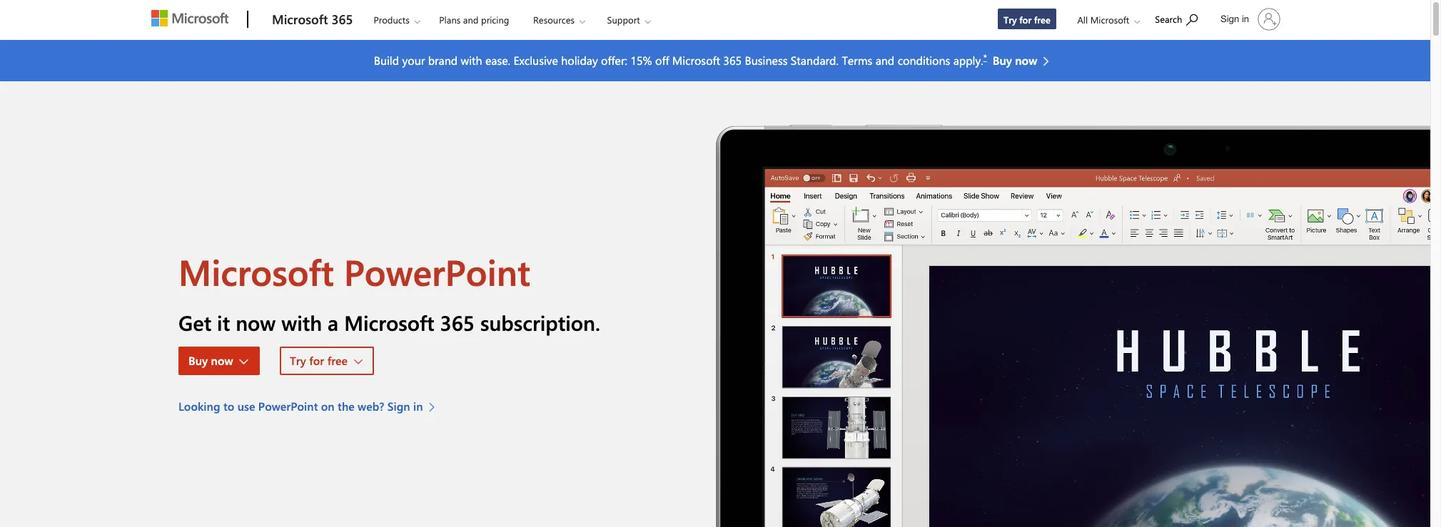 Task type: vqa. For each thing, say whether or not it's contained in the screenshot.
Resources on the left top
yes



Task type: describe. For each thing, give the bounding box(es) containing it.
buy now link
[[993, 52, 1057, 69]]

all microsoft button
[[1066, 1, 1147, 39]]

now inside dropdown button
[[211, 353, 233, 368]]

looking
[[178, 399, 220, 414]]

terms
[[842, 53, 873, 68]]

microsoft 365
[[272, 11, 353, 28]]

sign in
[[1221, 14, 1249, 24]]

microsoft powerpoint
[[178, 248, 530, 295]]

standard.
[[791, 53, 839, 68]]

try for try for free "dropdown button"
[[290, 353, 306, 368]]

free for try for free "dropdown button"
[[327, 353, 348, 368]]

plans and pricing
[[439, 14, 509, 26]]

all microsoft
[[1078, 14, 1130, 26]]

get
[[178, 309, 211, 336]]

try for free for try for free link
[[1004, 14, 1051, 26]]

0 vertical spatial powerpoint
[[344, 248, 530, 295]]

on
[[321, 399, 335, 414]]

it
[[217, 309, 230, 336]]

0 vertical spatial 365
[[331, 11, 353, 28]]

plans and pricing link
[[433, 1, 516, 35]]

1 vertical spatial sign
[[388, 399, 410, 414]]

1 horizontal spatial sign
[[1221, 14, 1239, 24]]

looking to use powerpoint on the web? sign in link
[[178, 398, 442, 415]]

subscription.
[[480, 309, 600, 336]]

try for free button
[[280, 347, 374, 375]]

buy now button
[[178, 347, 260, 375]]

holiday
[[561, 53, 598, 68]]

microsoft 365 link
[[265, 1, 360, 39]]

the
[[338, 399, 355, 414]]

ease.
[[485, 53, 510, 68]]

* link
[[983, 51, 987, 63]]

free for try for free link
[[1034, 14, 1051, 26]]

15%
[[631, 53, 652, 68]]

search
[[1155, 13, 1182, 25]]

sign in link
[[1212, 2, 1286, 36]]

0 horizontal spatial powerpoint
[[258, 399, 318, 414]]

for for try for free link
[[1019, 14, 1032, 26]]

microsoft inside build your brand with ease. exclusive holiday offer: 15% off microsoft 365 business standard. terms and conditions apply. * buy now
[[672, 53, 720, 68]]

in inside sign in link
[[1242, 14, 1249, 24]]

off
[[655, 53, 669, 68]]

get it now with a microsoft 365 subscription.
[[178, 309, 600, 336]]



Task type: locate. For each thing, give the bounding box(es) containing it.
buy right * link
[[993, 53, 1012, 68]]

0 vertical spatial in
[[1242, 14, 1249, 24]]

buy down get
[[188, 353, 208, 368]]

for up buy now link
[[1019, 14, 1032, 26]]

free down a
[[327, 353, 348, 368]]

with for a
[[281, 309, 322, 336]]

1 vertical spatial buy
[[188, 353, 208, 368]]

0 horizontal spatial sign
[[388, 399, 410, 414]]

buy inside build your brand with ease. exclusive holiday offer: 15% off microsoft 365 business standard. terms and conditions apply. * buy now
[[993, 53, 1012, 68]]

2 vertical spatial 365
[[440, 309, 475, 336]]

try for free inside "dropdown button"
[[290, 353, 348, 368]]

try
[[1004, 14, 1017, 26], [290, 353, 306, 368]]

0 horizontal spatial 365
[[331, 11, 353, 28]]

with inside build your brand with ease. exclusive holiday offer: 15% off microsoft 365 business standard. terms and conditions apply. * buy now
[[461, 53, 482, 68]]

0 vertical spatial for
[[1019, 14, 1032, 26]]

all
[[1078, 14, 1088, 26]]

apply.
[[953, 53, 983, 68]]

for up looking to use powerpoint on the web? sign in link
[[309, 353, 324, 368]]

1 horizontal spatial free
[[1034, 14, 1051, 26]]

now down "it"
[[211, 353, 233, 368]]

try up looking to use powerpoint on the web? sign in
[[290, 353, 306, 368]]

free
[[1034, 14, 1051, 26], [327, 353, 348, 368]]

1 vertical spatial 365
[[723, 53, 742, 68]]

powerpoint left on
[[258, 399, 318, 414]]

for for try for free "dropdown button"
[[309, 353, 324, 368]]

exclusive
[[514, 53, 558, 68]]

0 horizontal spatial now
[[211, 353, 233, 368]]

use
[[237, 399, 255, 414]]

with left a
[[281, 309, 322, 336]]

and
[[463, 14, 479, 26], [876, 53, 895, 68]]

0 horizontal spatial buy
[[188, 353, 208, 368]]

powerpoint up get it now with a microsoft 365 subscription.
[[344, 248, 530, 295]]

offer:
[[601, 53, 627, 68]]

now
[[1015, 53, 1037, 68], [236, 309, 276, 336], [211, 353, 233, 368]]

with for ease.
[[461, 53, 482, 68]]

sign
[[1221, 14, 1239, 24], [388, 399, 410, 414]]

0 horizontal spatial free
[[327, 353, 348, 368]]

0 vertical spatial and
[[463, 14, 479, 26]]

now inside build your brand with ease. exclusive holiday offer: 15% off microsoft 365 business standard. terms and conditions apply. * buy now
[[1015, 53, 1037, 68]]

0 horizontal spatial in
[[413, 399, 423, 414]]

products
[[374, 14, 410, 26]]

in right web?
[[413, 399, 423, 414]]

0 vertical spatial try
[[1004, 14, 1017, 26]]

2 vertical spatial now
[[211, 353, 233, 368]]

pricing
[[481, 14, 509, 26]]

365
[[331, 11, 353, 28], [723, 53, 742, 68], [440, 309, 475, 336]]

1 horizontal spatial and
[[876, 53, 895, 68]]

0 horizontal spatial try
[[290, 353, 306, 368]]

0 horizontal spatial try for free
[[290, 353, 348, 368]]

search button
[[1149, 2, 1204, 34]]

for inside "dropdown button"
[[309, 353, 324, 368]]

business
[[745, 53, 788, 68]]

in inside looking to use powerpoint on the web? sign in link
[[413, 399, 423, 414]]

0 vertical spatial try for free
[[1004, 14, 1051, 26]]

a
[[328, 309, 339, 336]]

1 horizontal spatial in
[[1242, 14, 1249, 24]]

web?
[[358, 399, 384, 414]]

2 horizontal spatial 365
[[723, 53, 742, 68]]

1 horizontal spatial with
[[461, 53, 482, 68]]

1 horizontal spatial try
[[1004, 14, 1017, 26]]

0 vertical spatial sign
[[1221, 14, 1239, 24]]

1 horizontal spatial 365
[[440, 309, 475, 336]]

0 vertical spatial free
[[1034, 14, 1051, 26]]

try for try for free link
[[1004, 14, 1017, 26]]

1 horizontal spatial now
[[236, 309, 276, 336]]

support
[[607, 14, 640, 26]]

*
[[983, 51, 987, 63]]

microsoft image
[[151, 10, 228, 26]]

try for free link
[[997, 8, 1057, 30]]

0 horizontal spatial for
[[309, 353, 324, 368]]

0 horizontal spatial with
[[281, 309, 322, 336]]

1 vertical spatial free
[[327, 353, 348, 368]]

brand
[[428, 53, 458, 68]]

free inside "dropdown button"
[[327, 353, 348, 368]]

plans
[[439, 14, 461, 26]]

1 vertical spatial and
[[876, 53, 895, 68]]

sign right search search field
[[1221, 14, 1239, 24]]

1 vertical spatial try
[[290, 353, 306, 368]]

and inside build your brand with ease. exclusive holiday offer: 15% off microsoft 365 business standard. terms and conditions apply. * buy now
[[876, 53, 895, 68]]

buy
[[993, 53, 1012, 68], [188, 353, 208, 368]]

0 vertical spatial now
[[1015, 53, 1037, 68]]

buy now
[[188, 353, 233, 368]]

1 vertical spatial powerpoint
[[258, 399, 318, 414]]

try inside "dropdown button"
[[290, 353, 306, 368]]

resources button
[[521, 1, 597, 39]]

1 horizontal spatial powerpoint
[[344, 248, 530, 295]]

build
[[374, 53, 399, 68]]

in right search search field
[[1242, 14, 1249, 24]]

now right * link
[[1015, 53, 1037, 68]]

1 vertical spatial try for free
[[290, 353, 348, 368]]

try for free up buy now link
[[1004, 14, 1051, 26]]

0 vertical spatial with
[[461, 53, 482, 68]]

products button
[[362, 1, 432, 39]]

your
[[402, 53, 425, 68]]

microsoft
[[272, 11, 328, 28], [1091, 14, 1130, 26], [672, 53, 720, 68], [178, 248, 334, 295], [344, 309, 434, 336]]

for
[[1019, 14, 1032, 26], [309, 353, 324, 368]]

to
[[223, 399, 234, 414]]

try up buy now link
[[1004, 14, 1017, 26]]

support button
[[595, 1, 662, 39]]

and right terms
[[876, 53, 895, 68]]

with left the ease.
[[461, 53, 482, 68]]

try for free down a
[[290, 353, 348, 368]]

in
[[1242, 14, 1249, 24], [413, 399, 423, 414]]

device screen showing a presentation open in powerpoint image
[[715, 81, 1431, 528]]

microsoft inside dropdown button
[[1091, 14, 1130, 26]]

conditions
[[898, 53, 950, 68]]

buy inside dropdown button
[[188, 353, 208, 368]]

2 horizontal spatial now
[[1015, 53, 1037, 68]]

resources
[[533, 14, 575, 26]]

1 vertical spatial in
[[413, 399, 423, 414]]

powerpoint
[[344, 248, 530, 295], [258, 399, 318, 414]]

365 inside build your brand with ease. exclusive holiday offer: 15% off microsoft 365 business standard. terms and conditions apply. * buy now
[[723, 53, 742, 68]]

0 vertical spatial buy
[[993, 53, 1012, 68]]

free left the all at right
[[1034, 14, 1051, 26]]

try for free for try for free "dropdown button"
[[290, 353, 348, 368]]

build your brand with ease. exclusive holiday offer: 15% off microsoft 365 business standard. terms and conditions apply. * buy now
[[374, 51, 1037, 68]]

Search search field
[[1148, 2, 1212, 34]]

1 horizontal spatial for
[[1019, 14, 1032, 26]]

looking to use powerpoint on the web? sign in
[[178, 399, 423, 414]]

now right "it"
[[236, 309, 276, 336]]

sign right web?
[[388, 399, 410, 414]]

with
[[461, 53, 482, 68], [281, 309, 322, 336]]

1 horizontal spatial buy
[[993, 53, 1012, 68]]

1 vertical spatial with
[[281, 309, 322, 336]]

and right plans
[[463, 14, 479, 26]]

1 vertical spatial for
[[309, 353, 324, 368]]

try for free
[[1004, 14, 1051, 26], [290, 353, 348, 368]]

0 horizontal spatial and
[[463, 14, 479, 26]]

1 horizontal spatial try for free
[[1004, 14, 1051, 26]]

1 vertical spatial now
[[236, 309, 276, 336]]



